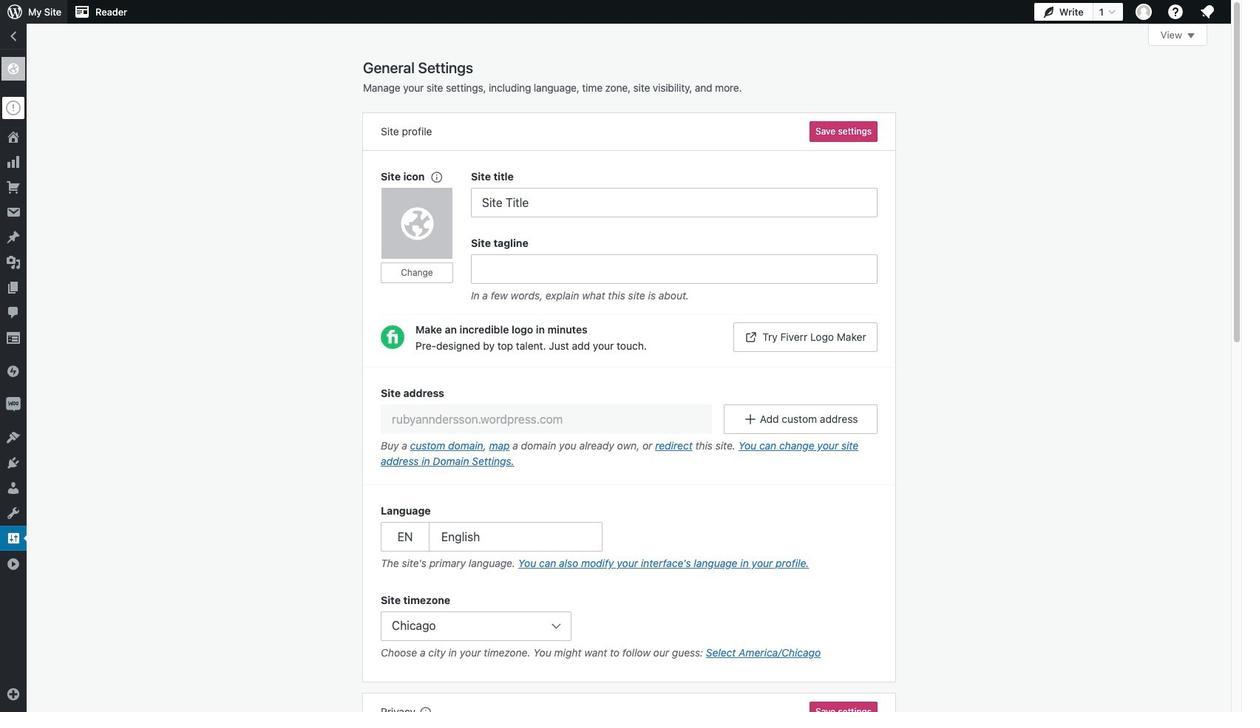 Task type: locate. For each thing, give the bounding box(es) containing it.
my profile image
[[1136, 4, 1153, 20]]

group
[[381, 169, 471, 307], [471, 169, 878, 218], [471, 235, 878, 307], [363, 367, 896, 485], [381, 503, 878, 575], [381, 593, 878, 665]]

None text field
[[471, 188, 878, 218], [381, 405, 713, 434], [471, 188, 878, 218], [381, 405, 713, 434]]

None text field
[[471, 255, 878, 284]]

1 img image from the top
[[6, 364, 21, 379]]

1 vertical spatial img image
[[6, 397, 21, 412]]

1 vertical spatial more information image
[[419, 706, 432, 712]]

2 img image from the top
[[6, 397, 21, 412]]

img image
[[6, 364, 21, 379], [6, 397, 21, 412]]

0 vertical spatial img image
[[6, 364, 21, 379]]

0 vertical spatial more information image
[[430, 170, 443, 183]]

fiverr small logo image
[[381, 326, 405, 349]]

main content
[[363, 24, 1208, 712]]

more information image
[[430, 170, 443, 183], [419, 706, 432, 712]]



Task type: describe. For each thing, give the bounding box(es) containing it.
closed image
[[1188, 33, 1196, 38]]

help image
[[1167, 3, 1185, 21]]

manage your notifications image
[[1199, 3, 1217, 21]]



Task type: vqa. For each thing, say whether or not it's contained in the screenshot.
'Back' link
no



